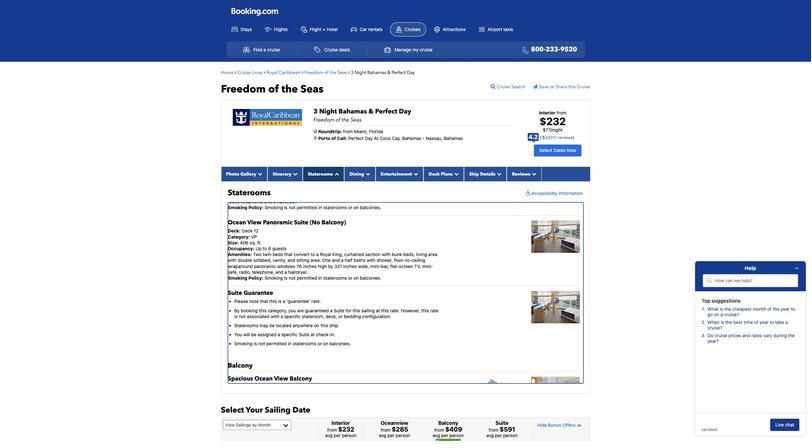 Task type: vqa. For each thing, say whether or not it's contained in the screenshot.


Task type: locate. For each thing, give the bounding box(es) containing it.
0 horizontal spatial area
[[396, 187, 405, 193]]

florida
[[369, 129, 383, 134]]

ft. right 65 at the left top of the page
[[298, 176, 302, 181]]

balcony for balcony
[[228, 362, 253, 370]]

section
[[365, 252, 381, 258]]

2 cruise from the left
[[420, 47, 433, 52]]

1 vertical spatial convert
[[294, 252, 310, 258]]

1 policy: from the top
[[249, 205, 264, 210]]

at inside by booking this category, you are guaranteed a suite for this sailing at this rate. however, this rate is not associated with a specific stateroom, deck, or bedding configuration.
[[376, 308, 380, 314]]

0 horizontal spatial deck
[[242, 228, 253, 234]]

cabin image for deck 12 deck on freedom of the seas image
[[532, 221, 580, 253]]

in inside two twin beds that convert to a royal king, curtained section with bunk beds, living area with double sofabed, vanity, and sitting area. one and a half baths with shower, floor-to-ceiling wraparound panoramic windows 76 inches high by 321 inches wide, mini-bar, flat-screen tv, mini- safe, radio, telephone, and a hairdryer. smoking policy: smoking is not permitted in staterooms or on balconies.
[[318, 276, 322, 281]]

ft. inside category: vp size: 406 sq. ft. occupancy: up to 6 guests amenities:
[[257, 240, 262, 246]]

3 up globe icon on the top left of the page
[[314, 107, 318, 116]]

1 vertical spatial by
[[252, 423, 257, 428]]

0 vertical spatial bar,
[[368, 193, 376, 199]]

6
[[268, 246, 271, 252]]

1 vertical spatial in
[[318, 276, 322, 281]]

be right "will"
[[251, 332, 257, 338]]

2 convert from the top
[[294, 252, 310, 258]]

paper plane image
[[533, 84, 539, 89]]

3311
[[548, 135, 557, 140]]

by booking this category, you are guaranteed a suite for this sailing at this rate. however, this rate is not associated with a specific stateroom, deck, or bedding configuration.
[[234, 308, 439, 320]]

person
[[342, 433, 356, 439], [396, 433, 410, 439], [450, 433, 464, 439], [503, 433, 518, 439]]

cruise lines
[[238, 69, 263, 76]]

royal inside two twin beds that convert to a royal king, curtained section with bunk beds, living area with double sofabed, vanity, and sitting area. one and a half baths with shower, floor-to-ceiling wraparound panoramic windows 76 inches high by 321 inches wide, mini-bar, flat-screen tv, mini- safe, radio, telephone, and a hairdryer. smoking policy: smoking is not permitted in staterooms or on balconies.
[[320, 252, 331, 258]]

3
[[351, 69, 354, 76], [314, 107, 318, 116]]

$232 for interior from $232 $77 / night
[[540, 115, 566, 128]]

chevron down image for dining
[[364, 172, 370, 176]]

1 horizontal spatial $232
[[540, 115, 566, 128]]

cruises link
[[390, 22, 426, 36]]

size:
[[228, 240, 239, 246]]

4 person from the left
[[503, 433, 518, 439]]

2 per from the left
[[388, 433, 395, 439]]

recommended image
[[436, 440, 461, 442]]

1 vertical spatial telephone,
[[252, 270, 274, 275]]

you
[[234, 332, 242, 338]]

1 two from the top
[[253, 187, 262, 193]]

select up sailings on the left bottom of page
[[221, 405, 244, 416]]

$232 inside interior from $232 $77 / night
[[540, 115, 566, 128]]

chevron down image left reviews at right
[[496, 172, 502, 176]]

angle right image for cruise
[[264, 70, 265, 75]]

4 per from the left
[[495, 433, 502, 439]]

0 vertical spatial rate.
[[312, 299, 321, 305]]

3 person from the left
[[450, 433, 464, 439]]

0 vertical spatial deck
[[429, 171, 440, 177]]

to inside j4 320 sq. ft.; balcony: 65 sq. ft. 2 guests standard two twin beds that convert to a royal king, a private balcony, sitting area (some with sofa bed), private bathroom with tub and shower, vanity area, mini-bar, flat-screen tv, mini-safe, radio, telephone, and a hairdryer. smoking policy: smoking is not permitted in staterooms or on balconies.
[[311, 187, 315, 193]]

ship details
[[469, 171, 496, 177]]

from down interior
[[327, 428, 337, 433]]

321
[[335, 264, 342, 269]]

3 inside 3 night bahamas & perfect day freedom of the seas
[[314, 107, 318, 116]]

royal down staterooms dropdown button
[[320, 187, 331, 193]]

2 avg from the left
[[379, 433, 386, 439]]

per for $232
[[334, 433, 341, 439]]

0 horizontal spatial $232
[[338, 426, 354, 434]]

wheelchair image
[[525, 190, 532, 197]]

from inside suite from $591 avg per person
[[489, 428, 499, 433]]

2 chevron down image from the left
[[530, 172, 537, 176]]

2 policy: from the top
[[249, 276, 264, 281]]

1 inches from the left
[[303, 264, 317, 269]]

is down bathroom on the top left of the page
[[284, 205, 288, 210]]

4 chevron down image from the left
[[412, 172, 418, 176]]

this up check-
[[321, 323, 328, 329]]

map marker image
[[314, 136, 317, 140]]

0 vertical spatial perfect
[[392, 69, 406, 76]]

1 vertical spatial two
[[253, 252, 262, 258]]

angle right image
[[235, 70, 236, 75], [264, 70, 265, 75], [302, 70, 303, 75], [348, 70, 350, 75]]

or inside two twin beds that convert to a royal king, curtained section with bunk beds, living area with double sofabed, vanity, and sitting area. one and a half baths with shower, floor-to-ceiling wraparound panoramic windows 76 inches high by 321 inches wide, mini-bar, flat-screen tv, mini- safe, radio, telephone, and a hairdryer. smoking policy: smoking is not permitted in staterooms or on balconies.
[[348, 276, 352, 281]]

1 king, from the top
[[332, 187, 343, 193]]

2
[[256, 181, 258, 187]]

cruise for cruise lines
[[238, 69, 251, 76]]

tv, down ceiling on the right bottom
[[414, 264, 421, 269]]

chevron down image
[[496, 172, 502, 176], [530, 172, 537, 176]]

shower, down section
[[377, 258, 393, 263]]

guests
[[260, 181, 274, 187], [272, 246, 286, 252]]

cruise for find a cruise
[[267, 47, 280, 52]]

and up 321
[[332, 258, 340, 263]]

staterooms up "will"
[[234, 323, 258, 329]]

0 vertical spatial balcony
[[228, 362, 253, 370]]

chevron down image for itinerary
[[291, 172, 298, 176]]

in up (no
[[318, 205, 322, 210]]

seas down freedom of the seas link at the top of page
[[301, 82, 324, 96]]

2 horizontal spatial view
[[274, 375, 288, 383]]

1 vertical spatial that
[[284, 252, 293, 258]]

hairdryer.
[[277, 199, 297, 205], [288, 270, 308, 275]]

telephone, inside j4 320 sq. ft.; balcony: 65 sq. ft. 2 guests standard two twin beds that convert to a royal king, a private balcony, sitting area (some with sofa bed), private bathroom with tub and shower, vanity area, mini-bar, flat-screen tv, mini-safe, radio, telephone, and a hairdryer. smoking policy: smoking is not permitted in staterooms or on balconies.
[[241, 199, 263, 205]]

screen
[[386, 193, 400, 199], [399, 264, 413, 269]]

3 chevron down image from the left
[[364, 172, 370, 176]]

& for 3 night bahamas & perfect day freedom of the seas
[[369, 107, 374, 116]]

avg up 'recommended' image
[[433, 433, 440, 439]]

2 vertical spatial freedom
[[314, 116, 335, 124]]

area left (some
[[396, 187, 405, 193]]

1 vertical spatial hairdryer.
[[288, 270, 308, 275]]

guests down the balcony: at the top left of the page
[[260, 181, 274, 187]]

area right the living
[[428, 252, 438, 258]]

with
[[421, 187, 430, 193], [287, 193, 296, 199], [382, 252, 391, 258], [228, 258, 237, 263], [367, 258, 376, 263], [271, 314, 280, 320]]

be for may
[[270, 323, 275, 329]]

that down guarantee
[[260, 299, 268, 305]]

freedom of the seas down royal caribbean link
[[221, 82, 324, 96]]

per inside interior from $232 avg per person
[[334, 433, 341, 439]]

2 horizontal spatial the
[[342, 116, 349, 124]]

2 angle right image from the left
[[264, 70, 265, 75]]

a up deck,
[[330, 308, 333, 314]]

for
[[346, 308, 351, 314]]

in
[[318, 205, 322, 210], [318, 276, 322, 281], [288, 342, 292, 347]]

a down windows
[[285, 270, 287, 275]]

suite inside ocean view panoramic suite (no balcony) deck: deck 12
[[294, 219, 308, 227]]

permitted inside j4 320 sq. ft.; balcony: 65 sq. ft. 2 guests standard two twin beds that convert to a royal king, a private balcony, sitting area (some with sofa bed), private bathroom with tub and shower, vanity area, mini-bar, flat-screen tv, mini-safe, radio, telephone, and a hairdryer. smoking policy: smoking is not permitted in staterooms or on balconies.
[[297, 205, 317, 210]]

day for 3 night bahamas & perfect day freedom of the seas
[[399, 107, 411, 116]]

inches down area.
[[303, 264, 317, 269]]

from inside oceanview from $285 avg per person
[[381, 428, 391, 433]]

two inside two twin beds that convert to a royal king, curtained section with bunk beds, living area with double sofabed, vanity, and sitting area. one and a half baths with shower, floor-to-ceiling wraparound panoramic windows 76 inches high by 321 inches wide, mini-bar, flat-screen tv, mini- safe, radio, telephone, and a hairdryer. smoking policy: smoking is not permitted in staterooms or on balconies.
[[253, 252, 262, 258]]

angle right image right home link
[[235, 70, 236, 75]]

1 convert from the top
[[294, 187, 310, 193]]

0 vertical spatial $232
[[540, 115, 566, 128]]

freedom
[[305, 69, 323, 76], [221, 82, 266, 96], [314, 116, 335, 124]]

stateroom,
[[302, 314, 324, 320]]

2 king, from the top
[[332, 252, 343, 258]]

manage
[[395, 47, 411, 52]]

1 horizontal spatial tv,
[[414, 264, 421, 269]]

windows
[[277, 264, 295, 269]]

0 vertical spatial by
[[328, 264, 333, 269]]

0 vertical spatial &
[[387, 69, 391, 76]]

0 vertical spatial flat-
[[377, 193, 386, 199]]

0 vertical spatial screen
[[386, 193, 400, 199]]

is down windows
[[284, 276, 288, 281]]

staterooms may be located anywhere on this ship.
[[234, 323, 339, 329]]

sitting right balcony,
[[382, 187, 395, 193]]

1 horizontal spatial at
[[376, 308, 380, 314]]

by
[[234, 308, 240, 314]]

1 vertical spatial select
[[221, 405, 244, 416]]

2 person from the left
[[396, 433, 410, 439]]

not
[[289, 205, 296, 210], [289, 276, 296, 281], [239, 314, 246, 320], [258, 342, 265, 347]]

twin inside two twin beds that convert to a royal king, curtained section with bunk beds, living area with double sofabed, vanity, and sitting area. one and a half baths with shower, floor-to-ceiling wraparound panoramic windows 76 inches high by 321 inches wide, mini-bar, flat-screen tv, mini- safe, radio, telephone, and a hairdryer. smoking policy: smoking is not permitted in staterooms or on balconies.
[[263, 252, 272, 258]]

king, up vanity
[[332, 187, 343, 193]]

12
[[254, 228, 259, 234]]

cruise deals link
[[307, 43, 357, 56]]

2 horizontal spatial balcony
[[438, 421, 458, 427]]

from inside interior from $232 avg per person
[[327, 428, 337, 433]]

0 horizontal spatial select
[[221, 405, 244, 416]]

800-233-9520 link
[[520, 45, 577, 54]]

1 horizontal spatial sitting
[[382, 187, 395, 193]]

1 horizontal spatial the
[[330, 69, 336, 76]]

safe, inside j4 320 sq. ft.; balcony: 65 sq. ft. 2 guests standard two twin beds that convert to a royal king, a private balcony, sitting area (some with sofa bed), private bathroom with tub and shower, vanity area, mini-bar, flat-screen tv, mini-safe, radio, telephone, and a hairdryer. smoking policy: smoking is not permitted in staterooms or on balconies.
[[419, 193, 430, 199]]

your
[[246, 405, 263, 416]]

private up area,
[[348, 187, 362, 193]]

chevron down image right 65 at the left top of the page
[[291, 172, 298, 176]]

from left the $591
[[489, 428, 499, 433]]

1 vertical spatial ocean
[[255, 375, 273, 383]]

chevron down image inside the itinerary dropdown button
[[291, 172, 298, 176]]

& inside 3 night bahamas & perfect day freedom of the seas
[[369, 107, 374, 116]]

suite inside by booking this category, you are guaranteed a suite for this sailing at this rate. however, this rate is not associated with a specific stateroom, deck, or bedding configuration.
[[334, 308, 344, 314]]

to-
[[406, 258, 412, 263]]

chevron down image for entertainment
[[412, 172, 418, 176]]

balcony for balcony from $409 avg per person
[[438, 421, 458, 427]]

hairdryer. down 76
[[288, 270, 308, 275]]

0 vertical spatial 3
[[351, 69, 354, 76]]

view
[[247, 219, 262, 227], [274, 375, 288, 383], [225, 423, 235, 428]]

chevron down image inside deck plans dropdown button
[[453, 172, 459, 176]]

convert inside two twin beds that convert to a royal king, curtained section with bunk beds, living area with double sofabed, vanity, and sitting area. one and a half baths with shower, floor-to-ceiling wraparound panoramic windows 76 inches high by 321 inches wide, mini-bar, flat-screen tv, mini- safe, radio, telephone, and a hairdryer. smoking policy: smoking is not permitted in staterooms or on balconies.
[[294, 252, 310, 258]]

$285
[[392, 426, 408, 434]]

accessibility information
[[532, 191, 583, 196]]

share
[[556, 84, 567, 90]]

flat- down balcony,
[[377, 193, 386, 199]]

person inside suite from $591 avg per person
[[503, 433, 518, 439]]

1 vertical spatial $232
[[338, 426, 354, 434]]

1 vertical spatial beds
[[273, 252, 283, 258]]

associated
[[247, 314, 270, 320]]

king, inside two twin beds that convert to a royal king, curtained section with bunk beds, living area with double sofabed, vanity, and sitting area. one and a half baths with shower, floor-to-ceiling wraparound panoramic windows 76 inches high by 321 inches wide, mini-bar, flat-screen tv, mini- safe, radio, telephone, and a hairdryer. smoking policy: smoking is not permitted in staterooms or on balconies.
[[332, 252, 343, 258]]

chevron up image
[[333, 172, 339, 176]]

chevron down image up balcony,
[[364, 172, 370, 176]]

please
[[234, 299, 248, 305]]

1 horizontal spatial night
[[355, 69, 366, 76]]

4 angle right image from the left
[[348, 70, 350, 75]]

angle right image for freedom
[[348, 70, 350, 75]]

attractions link
[[429, 23, 471, 36]]

view left sailings on the left bottom of page
[[225, 423, 235, 428]]

avg inside interior from $232 avg per person
[[325, 433, 333, 439]]

shower, inside two twin beds that convert to a royal king, curtained section with bunk beds, living area with double sofabed, vanity, and sitting area. one and a half baths with shower, floor-to-ceiling wraparound panoramic windows 76 inches high by 321 inches wide, mini-bar, flat-screen tv, mini- safe, radio, telephone, and a hairdryer. smoking policy: smoking is not permitted in staterooms or on balconies.
[[377, 258, 393, 263]]

1 cruise from the left
[[267, 47, 280, 52]]

accessibility
[[532, 191, 558, 196]]

deck,
[[326, 314, 337, 320]]

view sailings by month link
[[223, 420, 291, 431]]

1 vertical spatial day
[[399, 107, 411, 116]]

1 vertical spatial screen
[[399, 264, 413, 269]]

1 twin from the top
[[263, 187, 272, 193]]

not down by
[[239, 314, 246, 320]]

permitted inside two twin beds that convert to a royal king, curtained section with bunk beds, living area with double sofabed, vanity, and sitting area. one and a half baths with shower, floor-to-ceiling wraparound panoramic windows 76 inches high by 321 inches wide, mini-bar, flat-screen tv, mini- safe, radio, telephone, and a hairdryer. smoking policy: smoking is not permitted in staterooms or on balconies.
[[297, 276, 317, 281]]

1 angle right image from the left
[[235, 70, 236, 75]]

rate. left however,
[[390, 308, 400, 314]]

specific down you
[[284, 314, 301, 320]]

avg inside balcony from $409 avg per person
[[433, 433, 440, 439]]

0 horizontal spatial the
[[282, 82, 298, 96]]

1 horizontal spatial shower,
[[377, 258, 393, 263]]

safe, down wraparound
[[228, 270, 238, 275]]

sitting
[[382, 187, 395, 193], [297, 258, 309, 263]]

per inside balcony from $409 avg per person
[[441, 433, 448, 439]]

1 vertical spatial at
[[311, 332, 315, 338]]

safe,
[[419, 193, 430, 199], [228, 270, 238, 275]]

0 vertical spatial private
[[348, 187, 362, 193]]

0 vertical spatial day
[[407, 69, 415, 76]]

ft.
[[298, 176, 302, 181], [257, 240, 262, 246]]

permitted down you will be assigned a specific suite at check-in.
[[266, 342, 287, 347]]

1 vertical spatial bar,
[[381, 264, 389, 269]]

two inside j4 320 sq. ft.; balcony: 65 sq. ft. 2 guests standard two twin beds that convert to a royal king, a private balcony, sitting area (some with sofa bed), private bathroom with tub and shower, vanity area, mini-bar, flat-screen tv, mini-safe, radio, telephone, and a hairdryer. smoking policy: smoking is not permitted in staterooms or on balconies.
[[253, 187, 262, 193]]

person inside balcony from $409 avg per person
[[450, 433, 464, 439]]

2 twin from the top
[[263, 252, 272, 258]]

or down the half
[[348, 276, 352, 281]]

1 vertical spatial area
[[428, 252, 438, 258]]

2 vertical spatial permitted
[[266, 342, 287, 347]]

0 vertical spatial permitted
[[297, 205, 317, 210]]

1 chevron down image from the left
[[496, 172, 502, 176]]

from right interior
[[557, 110, 567, 115]]

from inside balcony from $409 avg per person
[[434, 428, 444, 433]]

on down wide,
[[354, 276, 359, 281]]

freedom inside 3 night bahamas & perfect day freedom of the seas
[[314, 116, 335, 124]]

view up 12
[[247, 219, 262, 227]]

stays link
[[226, 23, 257, 36]]

2 vertical spatial staterooms
[[234, 323, 258, 329]]

convert up tub
[[294, 187, 310, 193]]

from for oceanview from $285 avg per person
[[381, 428, 391, 433]]

bar, right wide,
[[381, 264, 389, 269]]

from inside interior from $232 $77 / night
[[557, 110, 567, 115]]

1 vertical spatial balcony
[[290, 375, 312, 383]]

ocean
[[228, 219, 246, 227], [255, 375, 273, 383]]

on inside j4 320 sq. ft.; balcony: 65 sq. ft. 2 guests standard two twin beds that convert to a royal king, a private balcony, sitting area (some with sofa bed), private bathroom with tub and shower, vanity area, mini-bar, flat-screen tv, mini-safe, radio, telephone, and a hairdryer. smoking policy: smoking is not permitted in staterooms or on balconies.
[[354, 205, 359, 210]]

/ left 5
[[540, 135, 541, 140]]

0 horizontal spatial 3
[[314, 107, 318, 116]]

233-
[[546, 45, 561, 54]]

a down bathroom on the top left of the page
[[273, 199, 276, 205]]

2 two from the top
[[253, 252, 262, 258]]

category,
[[268, 308, 287, 314]]

be for will
[[251, 332, 257, 338]]

be
[[270, 323, 275, 329], [251, 332, 257, 338]]

staterooms inside dropdown button
[[308, 171, 333, 177]]

1 chevron down image from the left
[[256, 172, 262, 176]]

0 horizontal spatial &
[[369, 107, 374, 116]]

policy: down bed),
[[249, 205, 264, 210]]

1 horizontal spatial view
[[247, 219, 262, 227]]

on inside two twin beds that convert to a royal king, curtained section with bunk beds, living area with double sofabed, vanity, and sitting area. one and a half baths with shower, floor-to-ceiling wraparound panoramic windows 76 inches high by 321 inches wide, mini-bar, flat-screen tv, mini- safe, radio, telephone, and a hairdryer. smoking policy: smoking is not permitted in staterooms or on balconies.
[[354, 276, 359, 281]]

1 vertical spatial staterooms
[[228, 188, 271, 198]]

person inside oceanview from $285 avg per person
[[396, 433, 410, 439]]

or inside j4 320 sq. ft.; balcony: 65 sq. ft. 2 guests standard two twin beds that convert to a royal king, a private balcony, sitting area (some with sofa bed), private bathroom with tub and shower, vanity area, mini-bar, flat-screen tv, mini-safe, radio, telephone, and a hairdryer. smoking policy: smoking is not permitted in staterooms or on balconies.
[[348, 205, 352, 210]]

balconies. down wide,
[[360, 276, 381, 281]]

2 vertical spatial day
[[365, 136, 373, 141]]

2 chevron down image from the left
[[291, 172, 298, 176]]

freedom up the roundtrip:
[[314, 116, 335, 124]]

staterooms
[[308, 171, 333, 177], [228, 188, 271, 198], [234, 323, 258, 329]]

oceanview
[[381, 421, 408, 427]]

cruise left search
[[497, 84, 510, 90]]

policy: inside j4 320 sq. ft.; balcony: 65 sq. ft. 2 guests standard two twin beds that convert to a royal king, a private balcony, sitting area (some with sofa bed), private bathroom with tub and shower, vanity area, mini-bar, flat-screen tv, mini-safe, radio, telephone, and a hairdryer. smoking policy: smoking is not permitted in staterooms or on balconies.
[[249, 205, 264, 210]]

1 vertical spatial be
[[251, 332, 257, 338]]

0 vertical spatial at
[[376, 308, 380, 314]]

1 horizontal spatial area
[[428, 252, 438, 258]]

1 beds from the top
[[273, 187, 283, 193]]

2 vertical spatial perfect
[[348, 136, 364, 141]]

freedom of the seas link
[[305, 69, 348, 76]]

1 vertical spatial permitted
[[297, 276, 317, 281]]

screen inside two twin beds that convert to a royal king, curtained section with bunk beds, living area with double sofabed, vanity, and sitting area. one and a half baths with shower, floor-to-ceiling wraparound panoramic windows 76 inches high by 321 inches wide, mini-bar, flat-screen tv, mini- safe, radio, telephone, and a hairdryer. smoking policy: smoking is not permitted in staterooms or on balconies.
[[399, 264, 413, 269]]

hairdryer. inside j4 320 sq. ft.; balcony: 65 sq. ft. 2 guests standard two twin beds that convert to a royal king, a private balcony, sitting area (some with sofa bed), private bathroom with tub and shower, vanity area, mini-bar, flat-screen tv, mini-safe, radio, telephone, and a hairdryer. smoking policy: smoking is not permitted in staterooms or on balconies.
[[277, 199, 297, 205]]

0 vertical spatial that
[[284, 187, 293, 193]]

the down the "caribbean"
[[282, 82, 298, 96]]

royal caribbean image
[[233, 109, 302, 126]]

9520
[[561, 45, 577, 54]]

0 horizontal spatial be
[[251, 332, 257, 338]]

0 vertical spatial be
[[270, 323, 275, 329]]

to down staterooms dropdown button
[[311, 187, 315, 193]]

cruise for cruise search
[[497, 84, 510, 90]]

chevron down image inside entertainment "dropdown button"
[[412, 172, 418, 176]]

perfect down manage at top
[[392, 69, 406, 76]]

$232 inside interior from $232 avg per person
[[338, 426, 354, 434]]

suite from $591 avg per person
[[487, 421, 518, 439]]

bahamas inside 3 night bahamas & perfect day freedom of the seas
[[339, 107, 367, 116]]

the inside 3 night bahamas & perfect day freedom of the seas
[[342, 116, 349, 124]]

night inside 3 night bahamas & perfect day freedom of the seas
[[319, 107, 337, 116]]

staterooms for staterooms may be located anywhere on this ship.
[[234, 323, 258, 329]]

select for select your sailing date
[[221, 405, 244, 416]]

by inside two twin beds that convert to a royal king, curtained section with bunk beds, living area with double sofabed, vanity, and sitting area. one and a half baths with shower, floor-to-ceiling wraparound panoramic windows 76 inches high by 321 inches wide, mini-bar, flat-screen tv, mini- safe, radio, telephone, and a hairdryer. smoking policy: smoking is not permitted in staterooms or on balconies.
[[328, 264, 333, 269]]

per inside suite from $591 avg per person
[[495, 433, 502, 439]]

caribbean
[[279, 69, 301, 76]]

1 vertical spatial twin
[[263, 252, 272, 258]]

perfect down the miami,
[[348, 136, 364, 141]]

seas down deals
[[338, 69, 347, 76]]

nassau,
[[426, 136, 443, 141]]

406
[[240, 240, 249, 246]]

1 vertical spatial perfect
[[375, 107, 397, 116]]

4 avg from the left
[[487, 433, 494, 439]]

permitted down 76
[[297, 276, 317, 281]]

balconies. inside two twin beds that convert to a royal king, curtained section with bunk beds, living area with double sofabed, vanity, and sitting area. one and a half baths with shower, floor-to-ceiling wraparound panoramic windows 76 inches high by 321 inches wide, mini-bar, flat-screen tv, mini- safe, radio, telephone, and a hairdryer. smoking policy: smoking is not permitted in staterooms or on balconies.
[[360, 276, 381, 281]]

0 vertical spatial beds
[[273, 187, 283, 193]]

now
[[567, 148, 576, 153]]

that up vanity,
[[284, 252, 293, 258]]

car rentals link
[[346, 23, 388, 36]]

1 vertical spatial guests
[[272, 246, 286, 252]]

tv, down (some
[[401, 193, 408, 199]]

chevron down image up (some
[[412, 172, 418, 176]]

reviews
[[512, 171, 530, 177]]

deck plans button
[[424, 167, 464, 182]]

perfect up florida
[[375, 107, 397, 116]]

a down 'located'
[[278, 332, 280, 338]]

5 chevron down image from the left
[[453, 172, 459, 176]]

that inside two twin beds that convert to a royal king, curtained section with bunk beds, living area with double sofabed, vanity, and sitting area. one and a half baths with shower, floor-to-ceiling wraparound panoramic windows 76 inches high by 321 inches wide, mini-bar, flat-screen tv, mini- safe, radio, telephone, and a hairdryer. smoking policy: smoking is not permitted in staterooms or on balconies.
[[284, 252, 293, 258]]

you
[[288, 308, 296, 314]]

policy:
[[249, 205, 264, 210], [249, 276, 264, 281]]

beds inside j4 320 sq. ft.; balcony: 65 sq. ft. 2 guests standard two twin beds that convert to a royal king, a private balcony, sitting area (some with sofa bed), private bathroom with tub and shower, vanity area, mini-bar, flat-screen tv, mini-safe, radio, telephone, and a hairdryer. smoking policy: smoking is not permitted in staterooms or on balconies.
[[273, 187, 283, 193]]

2 beds from the top
[[273, 252, 283, 258]]

from for interior from $232 $77 / night
[[557, 110, 567, 115]]

not down windows
[[289, 276, 296, 281]]

that down standard at left top
[[284, 187, 293, 193]]

chevron down image up 2
[[256, 172, 262, 176]]

cruise left deals
[[324, 47, 338, 52]]

is down by
[[234, 314, 238, 320]]

1 horizontal spatial ft.
[[298, 176, 302, 181]]

ship.
[[329, 323, 339, 329]]

chevron down image
[[256, 172, 262, 176], [291, 172, 298, 176], [364, 172, 370, 176], [412, 172, 418, 176], [453, 172, 459, 176]]

0 horizontal spatial flat-
[[377, 193, 386, 199]]

0 vertical spatial tv,
[[401, 193, 408, 199]]

save or share this cruise link
[[533, 84, 590, 90]]

chevron down image inside photo gallery "dropdown button"
[[256, 172, 262, 176]]

2 vertical spatial balcony
[[438, 421, 458, 427]]

day inside 3 night bahamas & perfect day freedom of the seas
[[399, 107, 411, 116]]

1 horizontal spatial safe,
[[419, 193, 430, 199]]

avg for $591
[[487, 433, 494, 439]]

select down (
[[539, 148, 553, 153]]

day for 3 night bahamas & perfect day
[[407, 69, 415, 76]]

specific
[[284, 314, 301, 320], [281, 332, 298, 338]]

avg inside oceanview from $285 avg per person
[[379, 433, 386, 439]]

3 per from the left
[[441, 433, 448, 439]]

specific inside by booking this category, you are guaranteed a suite for this sailing at this rate. however, this rate is not associated with a specific stateroom, deck, or bedding configuration.
[[284, 314, 301, 320]]

flat-
[[377, 193, 386, 199], [390, 264, 399, 269]]

specific down staterooms may be located anywhere on this ship.
[[281, 332, 298, 338]]

cabin image for deck 6,deck 7,deck 9,deck 10 deck on freedom of the seas image
[[532, 377, 580, 410]]

two down 2
[[253, 187, 262, 193]]

1 person from the left
[[342, 433, 356, 439]]

wide,
[[358, 264, 369, 269]]

0 vertical spatial hairdryer.
[[277, 199, 297, 205]]

person inside interior from $232 avg per person
[[342, 433, 356, 439]]

night for 3 night bahamas & perfect day
[[355, 69, 366, 76]]

0 horizontal spatial sitting
[[297, 258, 309, 263]]

0 horizontal spatial cruise
[[267, 47, 280, 52]]

to up area.
[[311, 252, 315, 258]]

1 horizontal spatial inches
[[343, 264, 357, 269]]

3 avg from the left
[[433, 433, 440, 439]]

vanity
[[332, 193, 344, 199]]

0 vertical spatial safe,
[[419, 193, 430, 199]]

royal right lines
[[267, 69, 278, 76]]

twin
[[263, 187, 272, 193], [263, 252, 272, 258]]

1 vertical spatial flat-
[[390, 264, 399, 269]]

area inside j4 320 sq. ft.; balcony: 65 sq. ft. 2 guests standard two twin beds that convert to a royal king, a private balcony, sitting area (some with sofa bed), private bathroom with tub and shower, vanity area, mini-bar, flat-screen tv, mini-safe, radio, telephone, and a hairdryer. smoking policy: smoking is not permitted in staterooms or on balconies.
[[396, 187, 405, 193]]

of inside 3 night bahamas & perfect day freedom of the seas
[[336, 116, 341, 124]]

0 vertical spatial shower,
[[314, 193, 330, 199]]

1 avg from the left
[[325, 433, 333, 439]]

1 horizontal spatial 3
[[351, 69, 354, 76]]

private down 2
[[250, 193, 265, 199]]

is inside two twin beds that convert to a royal king, curtained section with bunk beds, living area with double sofabed, vanity, and sitting area. one and a half baths with shower, floor-to-ceiling wraparound panoramic windows 76 inches high by 321 inches wide, mini-bar, flat-screen tv, mini- safe, radio, telephone, and a hairdryer. smoking policy: smoking is not permitted in staterooms or on balconies.
[[284, 276, 288, 281]]

smoking is not permitted in staterooms or on balconies.
[[234, 342, 351, 347]]

gallery
[[240, 171, 256, 177]]

0 horizontal spatial ocean
[[228, 219, 246, 227]]

this up bedding at the left of page
[[353, 308, 360, 314]]

shower, left vanity
[[314, 193, 330, 199]]

sitting inside two twin beds that convert to a royal king, curtained section with bunk beds, living area with double sofabed, vanity, and sitting area. one and a half baths with shower, floor-to-ceiling wraparound panoramic windows 76 inches high by 321 inches wide, mini-bar, flat-screen tv, mini- safe, radio, telephone, and a hairdryer. smoking policy: smoking is not permitted in staterooms or on balconies.
[[297, 258, 309, 263]]

0 vertical spatial king,
[[332, 187, 343, 193]]

is inside j4 320 sq. ft.; balcony: 65 sq. ft. 2 guests standard two twin beds that convert to a royal king, a private balcony, sitting area (some with sofa bed), private bathroom with tub and shower, vanity area, mini-bar, flat-screen tv, mini-safe, radio, telephone, and a hairdryer. smoking policy: smoking is not permitted in staterooms or on balconies.
[[284, 205, 288, 210]]

king, inside j4 320 sq. ft.; balcony: 65 sq. ft. 2 guests standard two twin beds that convert to a royal king, a private balcony, sitting area (some with sofa bed), private bathroom with tub and shower, vanity area, mini-bar, flat-screen tv, mini-safe, radio, telephone, and a hairdryer. smoking policy: smoking is not permitted in staterooms or on balconies.
[[332, 187, 343, 193]]

in down high
[[318, 276, 322, 281]]

chevron down image up wheelchair image
[[530, 172, 537, 176]]

or inside by booking this category, you are guaranteed a suite for this sailing at this rate. however, this rate is not associated with a specific stateroom, deck, or bedding configuration.
[[338, 314, 343, 320]]

1 per from the left
[[334, 433, 341, 439]]

1 vertical spatial balconies.
[[360, 276, 381, 281]]

balcony inside balcony from $409 avg per person
[[438, 421, 458, 427]]

freedom down cruise lines link
[[221, 82, 266, 96]]

select          dates now link
[[534, 145, 582, 157]]

rate. up guaranteed
[[312, 299, 321, 305]]

1 vertical spatial seas
[[301, 82, 324, 96]]

avg inside suite from $591 avg per person
[[487, 433, 494, 439]]

1 horizontal spatial rate.
[[390, 308, 400, 314]]

1 horizontal spatial select
[[539, 148, 553, 153]]

sitting inside j4 320 sq. ft.; balcony: 65 sq. ft. 2 guests standard two twin beds that convert to a royal king, a private balcony, sitting area (some with sofa bed), private bathroom with tub and shower, vanity area, mini-bar, flat-screen tv, mini-safe, radio, telephone, and a hairdryer. smoking policy: smoking is not permitted in staterooms or on balconies.
[[382, 187, 395, 193]]

3 angle right image from the left
[[302, 70, 303, 75]]

1 horizontal spatial by
[[328, 264, 333, 269]]

bar,
[[368, 193, 376, 199], [381, 264, 389, 269]]

2 vertical spatial seas
[[351, 116, 362, 124]]

with down 'category,'
[[271, 314, 280, 320]]

0 horizontal spatial rate.
[[312, 299, 321, 305]]

travel menu navigation
[[226, 41, 585, 58]]

j4
[[251, 170, 257, 175]]

3 right freedom of the seas link at the top of page
[[351, 69, 354, 76]]

0 horizontal spatial at
[[311, 332, 315, 338]]

king,
[[332, 187, 343, 193], [332, 252, 343, 258]]

bedding
[[344, 314, 361, 320]]

0 vertical spatial balconies.
[[360, 205, 381, 210]]

0 horizontal spatial balcony
[[228, 362, 253, 370]]

screen down to-
[[399, 264, 413, 269]]

in inside j4 320 sq. ft.; balcony: 65 sq. ft. 2 guests standard two twin beds that convert to a royal king, a private balcony, sitting area (some with sofa bed), private bathroom with tub and shower, vanity area, mini-bar, flat-screen tv, mini-safe, radio, telephone, and a hairdryer. smoking policy: smoking is not permitted in staterooms or on balconies.
[[318, 205, 322, 210]]

with left bunk
[[382, 252, 391, 258]]

0 vertical spatial radio,
[[228, 199, 240, 205]]

seas up the miami,
[[351, 116, 362, 124]]

chevron down image for reviews
[[530, 172, 537, 176]]

airport
[[488, 26, 502, 32]]

perfect for 3 night bahamas & perfect day
[[392, 69, 406, 76]]

cruise inside manage my cruise dropdown button
[[420, 47, 433, 52]]

0 vertical spatial guests
[[260, 181, 274, 187]]

chevron down image left the ship
[[453, 172, 459, 176]]

chevron down image for ship details
[[496, 172, 502, 176]]

photo gallery button
[[221, 167, 268, 182]]

from down oceanview
[[381, 428, 391, 433]]

staterooms for staterooms dropdown button
[[308, 171, 333, 177]]

booking.com home image
[[231, 7, 278, 16]]



Task type: describe. For each thing, give the bounding box(es) containing it.
spacious
[[228, 375, 253, 383]]

800-233-9520
[[531, 45, 577, 54]]

details
[[480, 171, 496, 177]]

1 vertical spatial view
[[274, 375, 288, 383]]

1 horizontal spatial private
[[348, 187, 362, 193]]

that inside j4 320 sq. ft.; balcony: 65 sq. ft. 2 guests standard two twin beds that convert to a royal king, a private balcony, sitting area (some with sofa bed), private bathroom with tub and shower, vanity area, mini-bar, flat-screen tv, mini-safe, radio, telephone, and a hairdryer. smoking policy: smoking is not permitted in staterooms or on balconies.
[[284, 187, 293, 193]]

angle right image for royal
[[302, 70, 303, 75]]

freedom of the seas main content
[[218, 65, 594, 442]]

manage my cruise
[[395, 47, 433, 52]]

/ inside interior from $232 $77 / night
[[551, 127, 552, 133]]

3311 reviews link
[[548, 135, 573, 140]]

ocean view panoramic suite (no balcony) deck: deck 12
[[228, 219, 346, 234]]

area inside two twin beds that convert to a royal king, curtained section with bunk beds, living area with double sofabed, vanity, and sitting area. one and a half baths with shower, floor-to-ceiling wraparound panoramic windows 76 inches high by 321 inches wide, mini-bar, flat-screen tv, mini- safe, radio, telephone, and a hairdryer. smoking policy: smoking is not permitted in staterooms or on balconies.
[[428, 252, 438, 258]]

oceanview from $285 avg per person
[[379, 421, 410, 439]]

person for $232
[[342, 433, 356, 439]]

royal inside j4 320 sq. ft.; balcony: 65 sq. ft. 2 guests standard two twin beds that convert to a royal king, a private balcony, sitting area (some with sofa bed), private bathroom with tub and shower, vanity area, mini-bar, flat-screen tv, mini-safe, radio, telephone, and a hairdryer. smoking policy: smoking is not permitted in staterooms or on balconies.
[[320, 187, 331, 193]]

tv, inside j4 320 sq. ft.; balcony: 65 sq. ft. 2 guests standard two twin beds that convert to a royal king, a private balcony, sitting area (some with sofa bed), private bathroom with tub and shower, vanity area, mini-bar, flat-screen tv, mini-safe, radio, telephone, and a hairdryer. smoking policy: smoking is not permitted in staterooms or on balconies.
[[401, 193, 408, 199]]

entertainment button
[[376, 167, 424, 182]]

photo gallery
[[226, 171, 256, 177]]

sailing
[[265, 405, 291, 416]]

staterooms button
[[303, 167, 344, 182]]

on down check-
[[323, 342, 328, 347]]

2 vertical spatial that
[[260, 299, 268, 305]]

wraparound
[[228, 264, 253, 269]]

manage my cruise button
[[377, 43, 440, 56]]

person for $285
[[396, 433, 410, 439]]

from for interior from $232 avg per person
[[327, 428, 337, 433]]

sq. inside category: vp size: 406 sq. ft. occupancy: up to 6 guests amenities:
[[250, 240, 256, 246]]

per for $285
[[388, 433, 395, 439]]

flights
[[274, 26, 288, 32]]

guarantee
[[244, 290, 273, 298]]

avg for $409
[[433, 433, 440, 439]]

balcony from $409 avg per person
[[433, 421, 464, 439]]

seas inside 3 night bahamas & perfect day freedom of the seas
[[351, 116, 362, 124]]

0 horizontal spatial by
[[252, 423, 257, 428]]

ports
[[318, 136, 330, 141]]

night for 3 night bahamas & perfect day freedom of the seas
[[319, 107, 337, 116]]

suite guarantee
[[228, 290, 273, 298]]

ft. inside j4 320 sq. ft.; balcony: 65 sq. ft. 2 guests standard two twin beds that convert to a royal king, a private balcony, sitting area (some with sofa bed), private bathroom with tub and shower, vanity area, mini-bar, flat-screen tv, mini-safe, radio, telephone, and a hairdryer. smoking policy: smoking is not permitted in staterooms or on balconies.
[[298, 176, 302, 181]]

or right the 'save'
[[550, 84, 555, 90]]

radio, inside j4 320 sq. ft.; balcony: 65 sq. ft. 2 guests standard two twin beds that convert to a royal king, a private balcony, sitting area (some with sofa bed), private bathroom with tub and shower, vanity area, mini-bar, flat-screen tv, mini-safe, radio, telephone, and a hairdryer. smoking policy: smoking is not permitted in staterooms or on balconies.
[[228, 199, 240, 205]]

this up associated
[[259, 308, 267, 314]]

of down the roundtrip:
[[331, 136, 336, 141]]

miami,
[[354, 129, 368, 134]]

anywhere
[[293, 323, 313, 329]]

sailing
[[362, 308, 375, 314]]

panoramic
[[263, 219, 293, 227]]

and down bathroom on the top left of the page
[[264, 199, 272, 205]]

mini- down section
[[370, 264, 381, 269]]

balcony,
[[364, 187, 381, 193]]

please note that this is a 'guarantee' rate.
[[234, 299, 321, 305]]

dates
[[554, 148, 566, 153]]

rate. inside by booking this category, you are guaranteed a suite for this sailing at this rate. however, this rate is not associated with a specific stateroom, deck, or bedding configuration.
[[390, 308, 400, 314]]

hairdryer. inside two twin beds that convert to a royal king, curtained section with bunk beds, living area with double sofabed, vanity, and sitting area. one and a half baths with shower, floor-to-ceiling wraparound panoramic windows 76 inches high by 321 inches wide, mini-bar, flat-screen tv, mini- safe, radio, telephone, and a hairdryer. smoking policy: smoking is not permitted in staterooms or on balconies.
[[288, 270, 308, 275]]

cruises
[[405, 26, 421, 32]]

shower, inside j4 320 sq. ft.; balcony: 65 sq. ft. 2 guests standard two twin beds that convert to a royal king, a private balcony, sitting area (some with sofa bed), private bathroom with tub and shower, vanity area, mini-bar, flat-screen tv, mini-safe, radio, telephone, and a hairdryer. smoking policy: smoking is not permitted in staterooms or on balconies.
[[314, 193, 330, 199]]

airport taxis
[[488, 26, 513, 32]]

this up 'category,'
[[269, 299, 277, 305]]

high
[[318, 264, 327, 269]]

itinerary
[[273, 171, 291, 177]]

per for $409
[[441, 433, 448, 439]]

cruise lines link
[[238, 69, 263, 76]]

globe image
[[314, 129, 317, 134]]

are
[[297, 308, 304, 314]]

chevron down image for deck plans
[[453, 172, 459, 176]]

interior
[[539, 110, 556, 115]]

2 vertical spatial staterooms
[[293, 342, 316, 347]]

airport taxis link
[[474, 23, 518, 36]]

floor-
[[394, 258, 406, 263]]

assigned
[[258, 332, 277, 338]]

view sailings by month
[[225, 423, 271, 428]]

smoking down panoramic
[[265, 276, 283, 281]]

to inside category: vp size: 406 sq. ft. occupancy: up to 6 guests amenities:
[[263, 246, 267, 252]]

1 vertical spatial the
[[282, 82, 298, 96]]

from for roundtrip: from miami, florida
[[343, 129, 353, 134]]

1 vertical spatial specific
[[281, 332, 298, 338]]

to inside two twin beds that convert to a royal king, curtained section with bunk beds, living area with double sofabed, vanity, and sitting area. one and a half baths with shower, floor-to-ceiling wraparound panoramic windows 76 inches high by 321 inches wide, mini-bar, flat-screen tv, mini- safe, radio, telephone, and a hairdryer. smoking policy: smoking is not permitted in staterooms or on balconies.
[[311, 252, 315, 258]]

mini- down balcony,
[[357, 193, 368, 199]]

this up configuration.
[[381, 308, 389, 314]]

balcony:
[[264, 176, 282, 181]]

sq. right 65 at the left top of the page
[[290, 176, 296, 181]]

2 vertical spatial balconies.
[[330, 342, 351, 347]]

2 vertical spatial in
[[288, 342, 292, 347]]

not inside by booking this category, you are guaranteed a suite for this sailing at this rate. however, this rate is not associated with a specific stateroom, deck, or bedding configuration.
[[239, 314, 246, 320]]

avg for $285
[[379, 433, 386, 439]]

flight + hotel link
[[296, 23, 343, 36]]

of down cruise deals link
[[324, 69, 329, 76]]

bar, inside two twin beds that convert to a royal king, curtained section with bunk beds, living area with double sofabed, vanity, and sitting area. one and a half baths with shower, floor-to-ceiling wraparound panoramic windows 76 inches high by 321 inches wide, mini-bar, flat-screen tv, mini- safe, radio, telephone, and a hairdryer. smoking policy: smoking is not permitted in staterooms or on balconies.
[[381, 264, 389, 269]]

1 horizontal spatial ocean
[[255, 375, 273, 383]]

plans
[[441, 171, 453, 177]]

interior
[[332, 421, 350, 427]]

per for $591
[[495, 433, 502, 439]]

with right (some
[[421, 187, 430, 193]]

sofabed,
[[253, 258, 272, 263]]

ft.;
[[257, 176, 263, 181]]

royal caribbean
[[267, 69, 301, 76]]

from for suite from $591 avg per person
[[489, 428, 499, 433]]

4.2 / 5 ( 3311 reviews )
[[529, 134, 575, 141]]

area,
[[345, 193, 356, 199]]

home link
[[221, 69, 234, 76]]

convert inside j4 320 sq. ft.; balcony: 65 sq. ft. 2 guests standard two twin beds that convert to a royal king, a private balcony, sitting area (some with sofa bed), private bathroom with tub and shower, vanity area, mini-bar, flat-screen tv, mini-safe, radio, telephone, and a hairdryer. smoking policy: smoking is not permitted in staterooms or on balconies.
[[294, 187, 310, 193]]

guests inside j4 320 sq. ft.; balcony: 65 sq. ft. 2 guests standard two twin beds that convert to a royal king, a private balcony, sitting area (some with sofa bed), private bathroom with tub and shower, vanity area, mini-bar, flat-screen tv, mini-safe, radio, telephone, and a hairdryer. smoking policy: smoking is not permitted in staterooms or on balconies.
[[260, 181, 274, 187]]

a up area,
[[344, 187, 347, 193]]

hide bonus offers
[[537, 423, 576, 428]]

flat- inside two twin beds that convert to a royal king, curtained section with bunk beds, living area with double sofabed, vanity, and sitting area. one and a half baths with shower, floor-to-ceiling wraparound panoramic windows 76 inches high by 321 inches wide, mini-bar, flat-screen tv, mini- safe, radio, telephone, and a hairdryer. smoking policy: smoking is not permitted in staterooms or on balconies.
[[390, 264, 399, 269]]

half
[[345, 258, 353, 263]]

and up windows
[[288, 258, 295, 263]]

will
[[243, 332, 250, 338]]

is inside by booking this category, you are guaranteed a suite for this sailing at this rate. however, this rate is not associated with a specific stateroom, deck, or bedding configuration.
[[234, 314, 238, 320]]

with down amenities:
[[228, 258, 237, 263]]

balconies. inside j4 320 sq. ft.; balcony: 65 sq. ft. 2 guests standard two twin beds that convert to a royal king, a private balcony, sitting area (some with sofa bed), private bathroom with tub and shower, vanity area, mini-bar, flat-screen tv, mini-safe, radio, telephone, and a hairdryer. smoking policy: smoking is not permitted in staterooms or on balconies.
[[360, 205, 381, 210]]

car rentals
[[360, 26, 383, 32]]

beds inside two twin beds that convert to a royal king, curtained section with bunk beds, living area with double sofabed, vanity, and sitting area. one and a half baths with shower, floor-to-ceiling wraparound panoramic windows 76 inches high by 321 inches wide, mini-bar, flat-screen tv, mini- safe, radio, telephone, and a hairdryer. smoking policy: smoking is not permitted in staterooms or on balconies.
[[273, 252, 283, 258]]

a down 'category,'
[[281, 314, 283, 320]]

reviews
[[558, 135, 573, 140]]

a down staterooms dropdown button
[[316, 187, 319, 193]]

•
[[423, 136, 425, 141]]

mini- down (some
[[409, 193, 419, 199]]

chevron up image
[[576, 424, 582, 428]]

staterooms inside j4 320 sq. ft.; balcony: 65 sq. ft. 2 guests standard two twin beds that convert to a royal king, a private balcony, sitting area (some with sofa bed), private bathroom with tub and shower, vanity area, mini-bar, flat-screen tv, mini-safe, radio, telephone, and a hairdryer. smoking policy: smoking is not permitted in staterooms or on balconies.
[[323, 205, 347, 210]]

cabin image for  deck on freedom of the seas image
[[532, 292, 580, 324]]

dining
[[350, 171, 364, 177]]

with inside by booking this category, you are guaranteed a suite for this sailing at this rate. however, this rate is not associated with a specific stateroom, deck, or bedding configuration.
[[271, 314, 280, 320]]

ceiling
[[412, 258, 425, 263]]

search image
[[491, 84, 497, 89]]

staterooms inside two twin beds that convert to a royal king, curtained section with bunk beds, living area with double sofabed, vanity, and sitting area. one and a half baths with shower, floor-to-ceiling wraparound panoramic windows 76 inches high by 321 inches wide, mini-bar, flat-screen tv, mini- safe, radio, telephone, and a hairdryer. smoking policy: smoking is not permitted in staterooms or on balconies.
[[323, 276, 347, 281]]

& for 3 night bahamas & perfect day
[[387, 69, 391, 76]]

1 vertical spatial freedom of the seas
[[221, 82, 324, 96]]

cruise for manage my cruise
[[420, 47, 433, 52]]

mini- down ceiling on the right bottom
[[422, 264, 433, 269]]

policy: inside two twin beds that convert to a royal king, curtained section with bunk beds, living area with double sofabed, vanity, and sitting area. one and a half baths with shower, floor-to-ceiling wraparound panoramic windows 76 inches high by 321 inches wide, mini-bar, flat-screen tv, mini- safe, radio, telephone, and a hairdryer. smoking policy: smoking is not permitted in staterooms or on balconies.
[[249, 276, 264, 281]]

sq. down j4
[[250, 176, 256, 181]]

radio, inside two twin beds that convert to a royal king, curtained section with bunk beds, living area with double sofabed, vanity, and sitting area. one and a half baths with shower, floor-to-ceiling wraparound panoramic windows 76 inches high by 321 inches wide, mini-bar, flat-screen tv, mini- safe, radio, telephone, and a hairdryer. smoking policy: smoking is not permitted in staterooms or on balconies.
[[239, 270, 251, 275]]

5
[[543, 135, 545, 140]]

cay,
[[392, 136, 401, 141]]

and down windows
[[276, 270, 283, 275]]

royal caribbean link
[[267, 69, 301, 76]]

with left tub
[[287, 193, 296, 199]]

bar, inside j4 320 sq. ft.; balcony: 65 sq. ft. 2 guests standard two twin beds that convert to a royal king, a private balcony, sitting area (some with sofa bed), private bathroom with tub and shower, vanity area, mini-bar, flat-screen tv, mini-safe, radio, telephone, and a hairdryer. smoking policy: smoking is not permitted in staterooms or on balconies.
[[368, 193, 376, 199]]

panoramic
[[254, 264, 276, 269]]

home
[[221, 69, 234, 76]]

reviews button
[[507, 167, 542, 182]]

0 vertical spatial freedom of the seas
[[305, 69, 347, 76]]

of down royal caribbean link
[[268, 82, 279, 96]]

guests inside category: vp size: 406 sq. ft. occupancy: up to 6 guests amenities:
[[272, 246, 286, 252]]

on down "stateroom,"
[[314, 323, 319, 329]]

ocean inside ocean view panoramic suite (no balcony) deck: deck 12
[[228, 219, 246, 227]]

3 for 3 night bahamas & perfect day freedom of the seas
[[314, 107, 318, 116]]

date
[[293, 405, 310, 416]]

one
[[322, 258, 331, 263]]

0 vertical spatial freedom
[[305, 69, 323, 76]]

3 night bahamas & perfect day
[[351, 69, 415, 76]]

select for select          dates now
[[539, 148, 553, 153]]

a inside navigation
[[264, 47, 266, 52]]

coco
[[380, 136, 391, 141]]

with down section
[[367, 258, 376, 263]]

flat- inside j4 320 sq. ft.; balcony: 65 sq. ft. 2 guests standard two twin beds that convert to a royal king, a private balcony, sitting area (some with sofa bed), private bathroom with tub and shower, vanity area, mini-bar, flat-screen tv, mini-safe, radio, telephone, and a hairdryer. smoking policy: smoking is not permitted in staterooms or on balconies.
[[377, 193, 386, 199]]

/ inside 4.2 / 5 ( 3311 reviews )
[[540, 135, 541, 140]]

taxis
[[504, 26, 513, 32]]

(no
[[310, 219, 320, 227]]

2 inches from the left
[[343, 264, 357, 269]]

find
[[253, 47, 262, 52]]

twin inside j4 320 sq. ft.; balcony: 65 sq. ft. 2 guests standard two twin beds that convert to a royal king, a private balcony, sitting area (some with sofa bed), private bathroom with tub and shower, vanity area, mini-bar, flat-screen tv, mini-safe, radio, telephone, and a hairdryer. smoking policy: smoking is not permitted in staterooms or on balconies.
[[263, 187, 272, 193]]

save
[[539, 84, 549, 90]]

category:
[[228, 234, 250, 240]]

this left rate at right bottom
[[422, 308, 429, 314]]

cruise for cruise deals
[[324, 47, 338, 52]]

smoking down bathroom on the top left of the page
[[265, 205, 283, 210]]

flight
[[310, 26, 321, 32]]

deck inside ocean view panoramic suite (no balcony) deck: deck 12
[[242, 228, 253, 234]]

occupancy:
[[228, 246, 254, 252]]

ship details button
[[464, 167, 507, 182]]

not inside two twin beds that convert to a royal king, curtained section with bunk beds, living area with double sofabed, vanity, and sitting area. one and a half baths with shower, floor-to-ceiling wraparound panoramic windows 76 inches high by 321 inches wide, mini-bar, flat-screen tv, mini- safe, radio, telephone, and a hairdryer. smoking policy: smoking is not permitted in staterooms or on balconies.
[[289, 276, 296, 281]]

not down assigned on the bottom left of page
[[258, 342, 265, 347]]

standard
[[275, 181, 293, 187]]

or down check-
[[318, 342, 322, 347]]

3 for 3 night bahamas & perfect day
[[351, 69, 354, 76]]

roundtrip:
[[318, 129, 342, 134]]

perfect for 3 night bahamas & perfect day freedom of the seas
[[375, 107, 397, 116]]

0 horizontal spatial view
[[225, 423, 235, 428]]

chevron down image for photo gallery
[[256, 172, 262, 176]]

from for balcony from $409 avg per person
[[434, 428, 444, 433]]

a up area.
[[316, 252, 319, 258]]

hotel
[[327, 26, 338, 32]]

person for $591
[[503, 433, 518, 439]]

a up 'category,'
[[283, 299, 285, 305]]

this right share in the top right of the page
[[569, 84, 576, 90]]

avg for $232
[[325, 433, 333, 439]]

0 vertical spatial royal
[[267, 69, 278, 76]]

call:
[[337, 136, 347, 141]]

1 vertical spatial private
[[250, 193, 265, 199]]

bonus
[[548, 423, 561, 428]]

telephone, inside two twin beds that convert to a royal king, curtained section with bunk beds, living area with double sofabed, vanity, and sitting area. one and a half baths with shower, floor-to-ceiling wraparound panoramic windows 76 inches high by 321 inches wide, mini-bar, flat-screen tv, mini- safe, radio, telephone, and a hairdryer. smoking policy: smoking is not permitted in staterooms or on balconies.
[[252, 270, 274, 275]]

safe, inside two twin beds that convert to a royal king, curtained section with bunk beds, living area with double sofabed, vanity, and sitting area. one and a half baths with shower, floor-to-ceiling wraparound panoramic windows 76 inches high by 321 inches wide, mini-bar, flat-screen tv, mini- safe, radio, telephone, and a hairdryer. smoking policy: smoking is not permitted in staterooms or on balconies.
[[228, 270, 238, 275]]

$232 for interior from $232 avg per person
[[338, 426, 354, 434]]

tv, inside two twin beds that convert to a royal king, curtained section with bunk beds, living area with double sofabed, vanity, and sitting area. one and a half baths with shower, floor-to-ceiling wraparound panoramic windows 76 inches high by 321 inches wide, mini-bar, flat-screen tv, mini- safe, radio, telephone, and a hairdryer. smoking policy: smoking is not permitted in staterooms or on balconies.
[[414, 264, 421, 269]]

cruise right share in the top right of the page
[[577, 84, 590, 90]]

up
[[256, 246, 262, 252]]

smoking down wraparound
[[228, 276, 247, 281]]

interior from $232 $77 / night
[[539, 110, 567, 133]]

3 night bahamas & perfect day freedom of the seas
[[314, 107, 411, 124]]

person for $409
[[450, 433, 464, 439]]

located
[[276, 323, 292, 329]]

not inside j4 320 sq. ft.; balcony: 65 sq. ft. 2 guests standard two twin beds that convert to a royal king, a private balcony, sitting area (some with sofa bed), private bathroom with tub and shower, vanity area, mini-bar, flat-screen tv, mini-safe, radio, telephone, and a hairdryer. smoking policy: smoking is not permitted in staterooms or on balconies.
[[289, 205, 296, 210]]

1 vertical spatial freedom
[[221, 82, 266, 96]]

rate
[[430, 308, 439, 314]]

view inside ocean view panoramic suite (no balcony) deck: deck 12
[[247, 219, 262, 227]]

screen inside j4 320 sq. ft.; balcony: 65 sq. ft. 2 guests standard two twin beds that convert to a royal king, a private balcony, sitting area (some with sofa bed), private bathroom with tub and shower, vanity area, mini-bar, flat-screen tv, mini-safe, radio, telephone, and a hairdryer. smoking policy: smoking is not permitted in staterooms or on balconies.
[[386, 193, 400, 199]]

dining button
[[344, 167, 376, 182]]

night
[[552, 127, 563, 133]]

is up 'category,'
[[278, 299, 282, 305]]

suite inside suite from $591 avg per person
[[496, 421, 509, 427]]

cruise search
[[497, 84, 526, 90]]

$591
[[500, 426, 515, 434]]

deck inside dropdown button
[[429, 171, 440, 177]]

and right tub
[[305, 193, 313, 199]]

offers
[[563, 423, 576, 428]]

smoking down "will"
[[234, 342, 252, 347]]

you will be assigned a specific suite at check-in.
[[234, 332, 335, 338]]

smoking down sofa
[[228, 205, 247, 210]]

0 horizontal spatial seas
[[301, 82, 324, 96]]

information
[[559, 191, 583, 196]]

a left the half
[[341, 258, 344, 263]]

0 vertical spatial seas
[[338, 69, 347, 76]]

is down associated
[[254, 342, 257, 347]]



